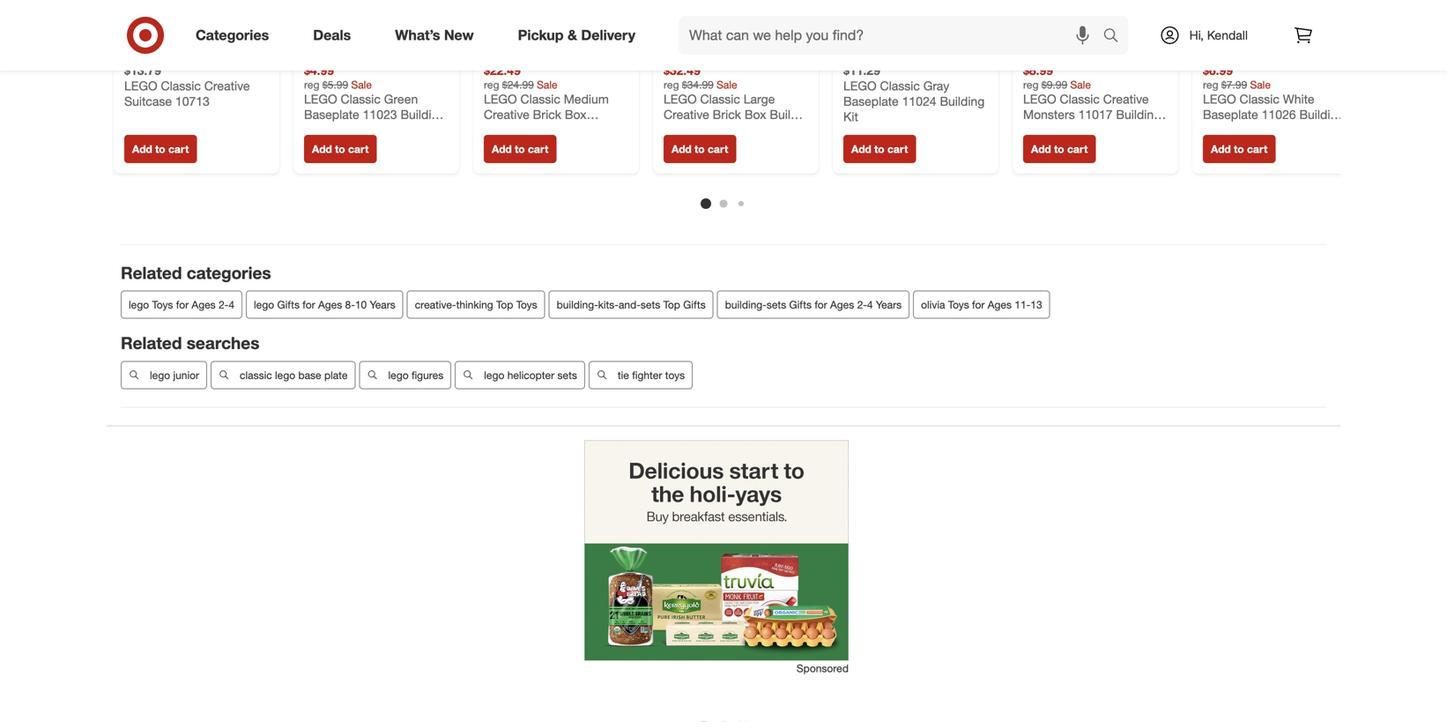 Task type: locate. For each thing, give the bounding box(es) containing it.
cart for $6.99
[[1248, 142, 1268, 155]]

5 sale from the left
[[1251, 78, 1271, 91]]

lego up the related searches
[[129, 298, 149, 311]]

sale right $7.99
[[1251, 78, 1271, 91]]

$11.29
[[844, 62, 881, 78]]

0 horizontal spatial creative
[[204, 78, 250, 93]]

baseplate down $5.99
[[304, 107, 360, 122]]

1 for from the left
[[176, 298, 189, 311]]

lego classic creative monsters 11017 building kit with 5 toys image
[[1024, 0, 1168, 52], [1024, 0, 1168, 52]]

gray
[[924, 78, 950, 93]]

years right 10
[[370, 298, 396, 311]]

classic inside $8.99 reg $9.99 sale lego classic creative monsters 11017 building kit with 5 toys
[[1060, 91, 1100, 107]]

add down $34.99
[[672, 142, 692, 155]]

kit down $6.99
[[1204, 122, 1218, 137]]

2 add to cart button from the left
[[304, 135, 377, 163]]

building inside $8.99 reg $9.99 sale lego classic creative monsters 11017 building kit with 5 toys
[[1117, 107, 1161, 122]]

pickup & delivery
[[518, 27, 636, 44]]

1 top from the left
[[496, 298, 513, 311]]

kit for lego classic green baseplate 11023 building kit
[[304, 122, 319, 137]]

sale inside $8.99 reg $9.99 sale lego classic creative monsters 11017 building kit with 5 toys
[[1071, 78, 1091, 91]]

add down $24.99
[[492, 142, 512, 155]]

1 horizontal spatial top
[[664, 298, 681, 311]]

for
[[176, 298, 189, 311], [303, 298, 315, 311], [815, 298, 828, 311], [973, 298, 985, 311]]

lego for lego toys for ages 2-4
[[129, 298, 149, 311]]

toys right thinking
[[516, 298, 538, 311]]

reg for $8.99
[[1024, 78, 1039, 91]]

lego classic gray baseplate 11024 building kit image
[[844, 0, 988, 52], [844, 0, 988, 52]]

2- inside "link"
[[219, 298, 229, 311]]

add down $7.99
[[1211, 142, 1232, 155]]

2 reg from the left
[[484, 78, 499, 91]]

1 horizontal spatial years
[[876, 298, 902, 311]]

0 horizontal spatial building-
[[557, 298, 598, 311]]

3 cart from the left
[[528, 142, 549, 155]]

0 horizontal spatial baseplate
[[304, 107, 360, 122]]

base
[[298, 368, 322, 382]]

with
[[1042, 122, 1065, 137]]

lego classic green baseplate 11023 building kit image
[[304, 0, 449, 52], [304, 0, 449, 52]]

$11.29 lego classic gray baseplate 11024 building kit
[[844, 62, 985, 124]]

$22.49
[[484, 62, 521, 78]]

add for $4.99
[[312, 142, 332, 155]]

kit down $4.99
[[304, 122, 319, 137]]

to down $6.99 reg $7.99 sale lego classic white baseplate 11026 building kit
[[1234, 142, 1245, 155]]

sale
[[351, 78, 372, 91], [537, 78, 558, 91], [717, 78, 738, 91], [1071, 78, 1091, 91], [1251, 78, 1271, 91]]

classic left gray
[[880, 78, 920, 93]]

reg left $7.99
[[1204, 78, 1219, 91]]

building- inside building-kits-and-sets top gifts link
[[557, 298, 598, 311]]

for inside "link"
[[176, 298, 189, 311]]

1 sale from the left
[[351, 78, 372, 91]]

lego inside $6.99 reg $7.99 sale lego classic white baseplate 11026 building kit
[[1204, 91, 1237, 107]]

2 to from the left
[[335, 142, 345, 155]]

building inside $6.99 reg $7.99 sale lego classic white baseplate 11026 building kit
[[1300, 107, 1345, 122]]

0 horizontal spatial 4
[[229, 298, 235, 311]]

to for $4.99
[[335, 142, 345, 155]]

creative down "categories" at left
[[204, 78, 250, 93]]

classic
[[240, 368, 272, 382]]

add to cart button down monsters at the top right of page
[[1024, 135, 1096, 163]]

1 horizontal spatial gifts
[[684, 298, 706, 311]]

lego figures
[[388, 368, 444, 382]]

to for $22.49
[[515, 142, 525, 155]]

toys inside "lego toys for ages 2-4" "link"
[[152, 298, 173, 311]]

cart down 11026
[[1248, 142, 1268, 155]]

to down suitcase
[[155, 142, 165, 155]]

related up lego junior link
[[121, 333, 182, 353]]

building-kits-and-sets top gifts
[[557, 298, 706, 311]]

baseplate for lego classic green baseplate 11023 building kit
[[304, 107, 360, 122]]

1 years from the left
[[370, 298, 396, 311]]

1 4 from the left
[[229, 298, 235, 311]]

lego down $6.99
[[1204, 91, 1237, 107]]

add to cart button
[[124, 135, 197, 163], [304, 135, 377, 163], [484, 135, 557, 163], [664, 135, 737, 163], [844, 135, 916, 163], [1024, 135, 1096, 163], [1204, 135, 1276, 163]]

ages inside "link"
[[192, 298, 216, 311]]

lego
[[124, 78, 157, 93], [844, 78, 877, 93], [304, 91, 337, 107], [1024, 91, 1057, 107], [1204, 91, 1237, 107]]

2 ages from the left
[[318, 298, 342, 311]]

lego left junior
[[150, 368, 170, 382]]

years left olivia
[[876, 298, 902, 311]]

1 horizontal spatial 4
[[868, 298, 873, 311]]

creative down search button
[[1104, 91, 1149, 107]]

baseplate
[[844, 93, 899, 109], [304, 107, 360, 122], [1204, 107, 1259, 122]]

sale for $8.99
[[1071, 78, 1091, 91]]

lego classic large creative brick box build your own creative toys, kids building kit 10698 image
[[664, 0, 809, 52], [664, 0, 809, 52]]

add to cart down $34.99
[[672, 142, 729, 155]]

reg inside $32.49 reg $34.99 sale
[[664, 78, 679, 91]]

5 cart from the left
[[888, 142, 908, 155]]

ages for lego toys for ages 2-4
[[192, 298, 216, 311]]

6 add from the left
[[1032, 142, 1052, 155]]

lego inside $13.79 lego classic creative suitcase 10713
[[124, 78, 157, 93]]

1 vertical spatial related
[[121, 333, 182, 353]]

1 horizontal spatial building-
[[725, 298, 767, 311]]

2 related from the top
[[121, 333, 182, 353]]

hi, kendall
[[1190, 27, 1249, 43]]

classic down "categories" at left
[[161, 78, 201, 93]]

1 reg from the left
[[304, 78, 320, 91]]

add for $32.49
[[672, 142, 692, 155]]

lego inside $4.99 reg $5.99 sale lego classic green baseplate 11023 building kit
[[304, 91, 337, 107]]

white
[[1284, 91, 1315, 107]]

classic inside $4.99 reg $5.99 sale lego classic green baseplate 11023 building kit
[[341, 91, 381, 107]]

to down with
[[1055, 142, 1065, 155]]

lego for lego figures
[[388, 368, 409, 382]]

4 down categories
[[229, 298, 235, 311]]

5 add from the left
[[852, 142, 872, 155]]

add down $5.99
[[312, 142, 332, 155]]

related for related searches
[[121, 333, 182, 353]]

lego for lego junior
[[150, 368, 170, 382]]

kit down $11.29
[[844, 109, 859, 124]]

related for related categories
[[121, 263, 182, 283]]

reg for $4.99
[[304, 78, 320, 91]]

sale inside $4.99 reg $5.99 sale lego classic green baseplate 11023 building kit
[[351, 78, 372, 91]]

$4.99
[[304, 62, 334, 78]]

classic inside $13.79 lego classic creative suitcase 10713
[[161, 78, 201, 93]]

add to cart button down $24.99
[[484, 135, 557, 163]]

kit inside $6.99 reg $7.99 sale lego classic white baseplate 11026 building kit
[[1204, 122, 1218, 137]]

add to cart
[[132, 142, 189, 155], [312, 142, 369, 155], [492, 142, 549, 155], [672, 142, 729, 155], [852, 142, 908, 155], [1032, 142, 1088, 155], [1211, 142, 1268, 155]]

$24.99
[[502, 78, 534, 91]]

4 cart from the left
[[708, 142, 729, 155]]

2 years from the left
[[876, 298, 902, 311]]

0 horizontal spatial years
[[370, 298, 396, 311]]

tie
[[618, 368, 629, 382]]

&
[[568, 27, 577, 44]]

lego left helicopter
[[484, 368, 505, 382]]

3 to from the left
[[515, 142, 525, 155]]

2 gifts from the left
[[684, 298, 706, 311]]

lego for lego classic white baseplate 11026 building kit
[[1204, 91, 1237, 107]]

10
[[355, 298, 367, 311]]

to down $24.99
[[515, 142, 525, 155]]

cart down 5
[[1068, 142, 1088, 155]]

classic up 5
[[1060, 91, 1100, 107]]

2 top from the left
[[664, 298, 681, 311]]

to down $34.99
[[695, 142, 705, 155]]

creative
[[204, 78, 250, 93], [1104, 91, 1149, 107]]

baseplate down $7.99
[[1204, 107, 1259, 122]]

7 cart from the left
[[1248, 142, 1268, 155]]

2 add from the left
[[312, 142, 332, 155]]

6 add to cart button from the left
[[1024, 135, 1096, 163]]

reg inside $22.49 reg $24.99 sale
[[484, 78, 499, 91]]

4 ages from the left
[[988, 298, 1012, 311]]

add to cart button down the 11024
[[844, 135, 916, 163]]

sale inside $32.49 reg $34.99 sale
[[717, 78, 738, 91]]

4 add to cart button from the left
[[664, 135, 737, 163]]

add
[[132, 142, 152, 155], [312, 142, 332, 155], [492, 142, 512, 155], [672, 142, 692, 155], [852, 142, 872, 155], [1032, 142, 1052, 155], [1211, 142, 1232, 155]]

cart down 11023
[[348, 142, 369, 155]]

olivia
[[921, 298, 946, 311]]

add to cart button for $6.99
[[1204, 135, 1276, 163]]

0 horizontal spatial sets
[[558, 368, 577, 382]]

7 add from the left
[[1211, 142, 1232, 155]]

sets
[[641, 298, 661, 311], [767, 298, 787, 311], [558, 368, 577, 382]]

toys right olivia
[[949, 298, 970, 311]]

2 sale from the left
[[537, 78, 558, 91]]

classic lego base plate
[[240, 368, 348, 382]]

3 ages from the left
[[831, 298, 855, 311]]

building-sets gifts for ages 2-4 years
[[725, 298, 902, 311]]

classic
[[161, 78, 201, 93], [880, 78, 920, 93], [341, 91, 381, 107], [1060, 91, 1100, 107], [1240, 91, 1280, 107]]

add for $22.49
[[492, 142, 512, 155]]

reg
[[304, 78, 320, 91], [484, 78, 499, 91], [664, 78, 679, 91], [1024, 78, 1039, 91], [1204, 78, 1219, 91]]

building right the 11024
[[940, 93, 985, 109]]

top right and-
[[664, 298, 681, 311]]

5 reg from the left
[[1204, 78, 1219, 91]]

creative inside $8.99 reg $9.99 sale lego classic creative monsters 11017 building kit with 5 toys
[[1104, 91, 1149, 107]]

reg left $24.99
[[484, 78, 499, 91]]

add to cart button down suitcase
[[124, 135, 197, 163]]

add to cart button for $4.99
[[304, 135, 377, 163]]

6 cart from the left
[[1068, 142, 1088, 155]]

lego helicopter sets link
[[455, 361, 585, 389]]

1 gifts from the left
[[277, 298, 300, 311]]

tie fighter toys link
[[589, 361, 693, 389]]

add to cart button down 11023
[[304, 135, 377, 163]]

sale for $4.99
[[351, 78, 372, 91]]

lego classic white baseplate 11026 building kit image
[[1204, 0, 1348, 52], [1204, 0, 1348, 52]]

classic left white
[[1240, 91, 1280, 107]]

0 horizontal spatial 2-
[[219, 298, 229, 311]]

7 add to cart from the left
[[1211, 142, 1268, 155]]

building right 11017
[[1117, 107, 1161, 122]]

6 add to cart from the left
[[1032, 142, 1088, 155]]

lego
[[129, 298, 149, 311], [254, 298, 274, 311], [150, 368, 170, 382], [275, 368, 296, 382], [388, 368, 409, 382], [484, 368, 505, 382]]

1 add from the left
[[132, 142, 152, 155]]

2 add to cart from the left
[[312, 142, 369, 155]]

lego down $4.99
[[304, 91, 337, 107]]

1 related from the top
[[121, 263, 182, 283]]

1 ages from the left
[[192, 298, 216, 311]]

1 building- from the left
[[557, 298, 598, 311]]

baseplate inside $6.99 reg $7.99 sale lego classic white baseplate 11026 building kit
[[1204, 107, 1259, 122]]

sale right $9.99
[[1071, 78, 1091, 91]]

lego inside $8.99 reg $9.99 sale lego classic creative monsters 11017 building kit with 5 toys
[[1024, 91, 1057, 107]]

add to cart button down 11026
[[1204, 135, 1276, 163]]

3 add from the left
[[492, 142, 512, 155]]

add to cart down suitcase
[[132, 142, 189, 155]]

cart down 10713 on the left of page
[[168, 142, 189, 155]]

ages for lego gifts for ages 8-10 years
[[318, 298, 342, 311]]

toys right 5
[[1079, 122, 1103, 137]]

kit inside $4.99 reg $5.99 sale lego classic green baseplate 11023 building kit
[[304, 122, 319, 137]]

for for olivia toys for ages 11-13
[[973, 298, 985, 311]]

add to cart down with
[[1032, 142, 1088, 155]]

lego down $8.99
[[1024, 91, 1057, 107]]

1 cart from the left
[[168, 142, 189, 155]]

4 for from the left
[[973, 298, 985, 311]]

add to cart for $4.99
[[312, 142, 369, 155]]

lego left figures
[[388, 368, 409, 382]]

3 add to cart from the left
[[492, 142, 549, 155]]

add down with
[[1032, 142, 1052, 155]]

sale inside $22.49 reg $24.99 sale
[[537, 78, 558, 91]]

add to cart down $24.99
[[492, 142, 549, 155]]

building right 11026
[[1300, 107, 1345, 122]]

to for $32.49
[[695, 142, 705, 155]]

top
[[496, 298, 513, 311], [664, 298, 681, 311]]

building
[[940, 93, 985, 109], [401, 107, 445, 122], [1117, 107, 1161, 122], [1300, 107, 1345, 122]]

4 reg from the left
[[1024, 78, 1039, 91]]

3 add to cart button from the left
[[484, 135, 557, 163]]

2- down categories
[[219, 298, 229, 311]]

4 left olivia
[[868, 298, 873, 311]]

building right 11023
[[401, 107, 445, 122]]

kendall
[[1208, 27, 1249, 43]]

years
[[370, 298, 396, 311], [876, 298, 902, 311]]

7 add to cart button from the left
[[1204, 135, 1276, 163]]

lego toys for ages 2-4 link
[[121, 291, 242, 319]]

2 for from the left
[[303, 298, 315, 311]]

cart down the 11024
[[888, 142, 908, 155]]

2 cart from the left
[[348, 142, 369, 155]]

2 horizontal spatial sets
[[767, 298, 787, 311]]

1 horizontal spatial creative
[[1104, 91, 1149, 107]]

building inside $11.29 lego classic gray baseplate 11024 building kit
[[940, 93, 985, 109]]

add to cart for $8.99
[[1032, 142, 1088, 155]]

3 reg from the left
[[664, 78, 679, 91]]

6 to from the left
[[1055, 142, 1065, 155]]

reg inside $6.99 reg $7.99 sale lego classic white baseplate 11026 building kit
[[1204, 78, 1219, 91]]

2 horizontal spatial gifts
[[790, 298, 812, 311]]

1 2- from the left
[[219, 298, 229, 311]]

kit inside $11.29 lego classic gray baseplate 11024 building kit
[[844, 109, 859, 124]]

lego down what can we help you find? suggestions appear below search box
[[844, 78, 877, 93]]

add to cart button down $34.99
[[664, 135, 737, 163]]

top right thinking
[[496, 298, 513, 311]]

cart down $24.99
[[528, 142, 549, 155]]

kit inside $8.99 reg $9.99 sale lego classic creative monsters 11017 building kit with 5 toys
[[1024, 122, 1039, 137]]

toys inside $8.99 reg $9.99 sale lego classic creative monsters 11017 building kit with 5 toys
[[1079, 122, 1103, 137]]

sale for $22.49
[[537, 78, 558, 91]]

cart down $34.99
[[708, 142, 729, 155]]

sale right $34.99
[[717, 78, 738, 91]]

2- left olivia
[[858, 298, 868, 311]]

ages for olivia toys for ages 11-13
[[988, 298, 1012, 311]]

lego classic creative suitcase 10713 image
[[124, 0, 269, 52], [124, 0, 269, 52]]

2 building- from the left
[[725, 298, 767, 311]]

building- inside building-sets gifts for ages 2-4 years link
[[725, 298, 767, 311]]

reg left $5.99
[[304, 78, 320, 91]]

4 sale from the left
[[1071, 78, 1091, 91]]

0 horizontal spatial top
[[496, 298, 513, 311]]

$32.49 reg $34.99 sale
[[664, 62, 738, 91]]

reg inside $8.99 reg $9.99 sale lego classic creative monsters 11017 building kit with 5 toys
[[1024, 78, 1039, 91]]

0 vertical spatial related
[[121, 263, 182, 283]]

creative-
[[415, 298, 456, 311]]

cart
[[168, 142, 189, 155], [348, 142, 369, 155], [528, 142, 549, 155], [708, 142, 729, 155], [888, 142, 908, 155], [1068, 142, 1088, 155], [1248, 142, 1268, 155]]

reg left $34.99
[[664, 78, 679, 91]]

pickup & delivery link
[[503, 16, 658, 55]]

reg left $9.99
[[1024, 78, 1039, 91]]

lego left base in the left of the page
[[275, 368, 296, 382]]

building for lego classic creative monsters 11017 building kit with 5 toys
[[1117, 107, 1161, 122]]

reg for $32.49
[[664, 78, 679, 91]]

to down $4.99 reg $5.99 sale lego classic green baseplate 11023 building kit
[[335, 142, 345, 155]]

related up lego toys for ages 2-4
[[121, 263, 182, 283]]

3 sale from the left
[[717, 78, 738, 91]]

reg inside $4.99 reg $5.99 sale lego classic green baseplate 11023 building kit
[[304, 78, 320, 91]]

kit left with
[[1024, 122, 1039, 137]]

4 add to cart from the left
[[672, 142, 729, 155]]

cart for $22.49
[[528, 142, 549, 155]]

sale inside $6.99 reg $7.99 sale lego classic white baseplate 11026 building kit
[[1251, 78, 1271, 91]]

years inside lego gifts for ages 8-10 years link
[[370, 298, 396, 311]]

0 horizontal spatial gifts
[[277, 298, 300, 311]]

classic left green
[[341, 91, 381, 107]]

lego down categories
[[254, 298, 274, 311]]

kit for lego classic creative monsters 11017 building kit with 5 toys
[[1024, 122, 1039, 137]]

building-
[[557, 298, 598, 311], [725, 298, 767, 311]]

thinking
[[456, 298, 493, 311]]

add down suitcase
[[132, 142, 152, 155]]

1 horizontal spatial 2-
[[858, 298, 868, 311]]

ages
[[192, 298, 216, 311], [318, 298, 342, 311], [831, 298, 855, 311], [988, 298, 1012, 311]]

baseplate down $11.29
[[844, 93, 899, 109]]

sale right $5.99
[[351, 78, 372, 91]]

7 to from the left
[[1234, 142, 1245, 155]]

1 horizontal spatial baseplate
[[844, 93, 899, 109]]

lego for lego classic creative monsters 11017 building kit with 5 toys
[[1024, 91, 1057, 107]]

creative inside $13.79 lego classic creative suitcase 10713
[[204, 78, 250, 93]]

2 horizontal spatial baseplate
[[1204, 107, 1259, 122]]

related
[[121, 263, 182, 283], [121, 333, 182, 353]]

building inside $4.99 reg $5.99 sale lego classic green baseplate 11023 building kit
[[401, 107, 445, 122]]

lego left 10713 on the left of page
[[124, 78, 157, 93]]

4
[[229, 298, 235, 311], [868, 298, 873, 311]]

add to cart down 11026
[[1211, 142, 1268, 155]]

to down $11.29 lego classic gray baseplate 11024 building kit
[[875, 142, 885, 155]]

add to cart down 11023
[[312, 142, 369, 155]]

4 to from the left
[[695, 142, 705, 155]]

lego classic medium creative brick box building toys for creative play, kids creative kit 10696 image
[[484, 0, 629, 52], [484, 0, 629, 52]]

add to cart for $22.49
[[492, 142, 549, 155]]

baseplate inside $4.99 reg $5.99 sale lego classic green baseplate 11023 building kit
[[304, 107, 360, 122]]

add down $11.29 lego classic gray baseplate 11024 building kit
[[852, 142, 872, 155]]

toys down the related categories
[[152, 298, 173, 311]]

sale right $24.99
[[537, 78, 558, 91]]

4 add from the left
[[672, 142, 692, 155]]

gifts
[[277, 298, 300, 311], [684, 298, 706, 311], [790, 298, 812, 311]]

classic inside $6.99 reg $7.99 sale lego classic white baseplate 11026 building kit
[[1240, 91, 1280, 107]]

search
[[1096, 28, 1138, 45]]

kit
[[844, 109, 859, 124], [304, 122, 319, 137], [1024, 122, 1039, 137], [1204, 122, 1218, 137]]

search button
[[1096, 16, 1138, 58]]

add to cart down the 11024
[[852, 142, 908, 155]]



Task type: describe. For each thing, give the bounding box(es) containing it.
creative-thinking top toys
[[415, 298, 538, 311]]

8-
[[345, 298, 355, 311]]

sale for $32.49
[[717, 78, 738, 91]]

for for lego gifts for ages 8-10 years
[[303, 298, 315, 311]]

baseplate inside $11.29 lego classic gray baseplate 11024 building kit
[[844, 93, 899, 109]]

classic for lego classic white baseplate 11026 building kit
[[1240, 91, 1280, 107]]

lego helicopter sets
[[484, 368, 577, 382]]

classic for lego classic green baseplate 11023 building kit
[[341, 91, 381, 107]]

and-
[[619, 298, 641, 311]]

suitcase
[[124, 93, 172, 109]]

classic lego base plate link
[[211, 361, 356, 389]]

add to cart button for $8.99
[[1024, 135, 1096, 163]]

plate
[[324, 368, 348, 382]]

olivia toys for ages 11-13
[[921, 298, 1043, 311]]

toys
[[665, 368, 685, 382]]

2 2- from the left
[[858, 298, 868, 311]]

reg for $22.49
[[484, 78, 499, 91]]

classic for lego classic creative monsters 11017 building kit with 5 toys
[[1060, 91, 1100, 107]]

years inside building-sets gifts for ages 2-4 years link
[[876, 298, 902, 311]]

categories
[[187, 263, 271, 283]]

to for $6.99
[[1234, 142, 1245, 155]]

classic inside $11.29 lego classic gray baseplate 11024 building kit
[[880, 78, 920, 93]]

reg for $6.99
[[1204, 78, 1219, 91]]

2 4 from the left
[[868, 298, 873, 311]]

11-
[[1015, 298, 1031, 311]]

lego figures link
[[359, 361, 452, 389]]

advertisement region
[[585, 440, 849, 661]]

toys inside olivia toys for ages 11-13 link
[[949, 298, 970, 311]]

11026
[[1262, 107, 1297, 122]]

toys inside creative-thinking top toys link
[[516, 298, 538, 311]]

11023
[[363, 107, 397, 122]]

5
[[1068, 122, 1075, 137]]

add to cart for $32.49
[[672, 142, 729, 155]]

kits-
[[598, 298, 619, 311]]

cart for $4.99
[[348, 142, 369, 155]]

4 inside "link"
[[229, 298, 235, 311]]

searches
[[187, 333, 260, 353]]

kit for lego classic white baseplate 11026 building kit
[[1204, 122, 1218, 137]]

cart for $8.99
[[1068, 142, 1088, 155]]

$8.99 reg $9.99 sale lego classic creative monsters 11017 building kit with 5 toys
[[1024, 62, 1161, 137]]

delivery
[[581, 27, 636, 44]]

lego junior
[[150, 368, 199, 382]]

1 to from the left
[[155, 142, 165, 155]]

13
[[1031, 298, 1043, 311]]

hi,
[[1190, 27, 1204, 43]]

fighter
[[632, 368, 663, 382]]

1 add to cart button from the left
[[124, 135, 197, 163]]

olivia toys for ages 11-13 link
[[914, 291, 1051, 319]]

11024
[[903, 93, 937, 109]]

building- for sets
[[725, 298, 767, 311]]

sale for $6.99
[[1251, 78, 1271, 91]]

baseplate for lego classic white baseplate 11026 building kit
[[1204, 107, 1259, 122]]

junior
[[173, 368, 199, 382]]

add to cart for $6.99
[[1211, 142, 1268, 155]]

$22.49 reg $24.99 sale
[[484, 62, 558, 91]]

building-kits-and-sets top gifts link
[[549, 291, 714, 319]]

5 add to cart button from the left
[[844, 135, 916, 163]]

$34.99
[[682, 78, 714, 91]]

$13.79 lego classic creative suitcase 10713
[[124, 62, 250, 109]]

related searches
[[121, 333, 260, 353]]

lego junior link
[[121, 361, 207, 389]]

lego for lego gifts for ages 8-10 years
[[254, 298, 274, 311]]

1 add to cart from the left
[[132, 142, 189, 155]]

What can we help you find? suggestions appear below search field
[[679, 16, 1108, 55]]

what's new link
[[380, 16, 496, 55]]

lego gifts for ages 8-10 years link
[[246, 291, 404, 319]]

lego for lego classic green baseplate 11023 building kit
[[304, 91, 337, 107]]

building for lego classic green baseplate 11023 building kit
[[401, 107, 445, 122]]

5 to from the left
[[875, 142, 885, 155]]

what's new
[[395, 27, 474, 44]]

$6.99
[[1204, 62, 1234, 78]]

figures
[[412, 368, 444, 382]]

pickup
[[518, 27, 564, 44]]

10713
[[175, 93, 210, 109]]

green
[[384, 91, 418, 107]]

3 for from the left
[[815, 298, 828, 311]]

new
[[444, 27, 474, 44]]

lego for lego helicopter sets
[[484, 368, 505, 382]]

building for lego classic white baseplate 11026 building kit
[[1300, 107, 1345, 122]]

what's
[[395, 27, 440, 44]]

building- for kits-
[[557, 298, 598, 311]]

$13.79
[[124, 62, 161, 78]]

for for lego toys for ages 2-4
[[176, 298, 189, 311]]

helicopter
[[508, 368, 555, 382]]

11017
[[1079, 107, 1113, 122]]

add for $6.99
[[1211, 142, 1232, 155]]

monsters
[[1024, 107, 1075, 122]]

$8.99
[[1024, 62, 1054, 78]]

3 gifts from the left
[[790, 298, 812, 311]]

sponsored
[[797, 662, 849, 675]]

deals
[[313, 27, 351, 44]]

lego inside $11.29 lego classic gray baseplate 11024 building kit
[[844, 78, 877, 93]]

add for $8.99
[[1032, 142, 1052, 155]]

related categories
[[121, 263, 271, 283]]

cart for $32.49
[[708, 142, 729, 155]]

lego toys for ages 2-4
[[129, 298, 235, 311]]

creative-thinking top toys link
[[407, 291, 545, 319]]

tie fighter toys
[[618, 368, 685, 382]]

$7.99
[[1222, 78, 1248, 91]]

lego gifts for ages 8-10 years
[[254, 298, 396, 311]]

categories link
[[181, 16, 291, 55]]

building-sets gifts for ages 2-4 years link
[[717, 291, 910, 319]]

$5.99
[[323, 78, 348, 91]]

categories
[[196, 27, 269, 44]]

1 horizontal spatial sets
[[641, 298, 661, 311]]

5 add to cart from the left
[[852, 142, 908, 155]]

to for $8.99
[[1055, 142, 1065, 155]]

deals link
[[298, 16, 373, 55]]

$4.99 reg $5.99 sale lego classic green baseplate 11023 building kit
[[304, 62, 445, 137]]

$9.99
[[1042, 78, 1068, 91]]

$6.99 reg $7.99 sale lego classic white baseplate 11026 building kit
[[1204, 62, 1345, 137]]

$32.49
[[664, 62, 701, 78]]

add to cart button for $32.49
[[664, 135, 737, 163]]

add to cart button for $22.49
[[484, 135, 557, 163]]



Task type: vqa. For each thing, say whether or not it's contained in the screenshot.
second the Sale from the right
yes



